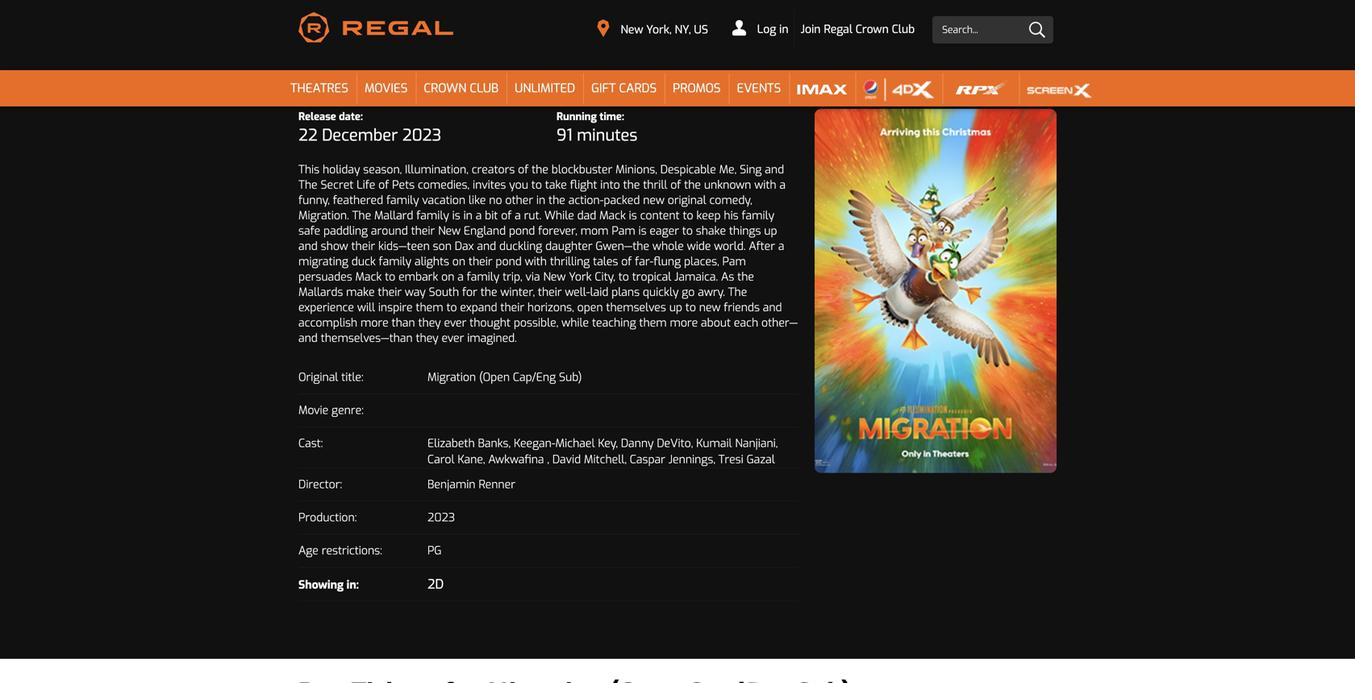 Task type: vqa. For each thing, say whether or not it's contained in the screenshot.


Task type: locate. For each thing, give the bounding box(es) containing it.
0 horizontal spatial new
[[438, 224, 461, 238]]

to up plans
[[618, 270, 629, 284]]

blockbuster
[[552, 162, 612, 177]]

to left embark
[[385, 270, 395, 284]]

0 horizontal spatial mack
[[355, 270, 382, 284]]

2023
[[402, 125, 441, 146], [428, 510, 455, 525]]

new
[[621, 22, 643, 37], [438, 224, 461, 238], [543, 270, 566, 284]]

1 horizontal spatial the
[[352, 208, 371, 223]]

0 vertical spatial crown
[[856, 22, 889, 37]]

promos link
[[665, 70, 729, 107]]

in up rut.
[[536, 193, 545, 208]]

1 horizontal spatial about
[[701, 316, 731, 330]]

1 vertical spatial new
[[699, 300, 721, 315]]

ever up migration
[[442, 331, 464, 346]]

new down awry.
[[699, 300, 721, 315]]

0 horizontal spatial club
[[470, 80, 499, 97]]

imagined.
[[467, 331, 517, 346]]

to down original at the top of page
[[683, 208, 693, 223]]

city,
[[595, 270, 615, 284]]

information
[[367, 62, 511, 96]]

up up after
[[764, 224, 777, 238]]

they right than at top
[[418, 316, 441, 330]]

0 vertical spatial club
[[892, 22, 915, 37]]

new up "son"
[[438, 224, 461, 238]]

about up the running
[[517, 62, 587, 96]]

1 horizontal spatial club
[[892, 22, 915, 37]]

2 vertical spatial new
[[543, 270, 566, 284]]

1 horizontal spatial up
[[764, 224, 777, 238]]

2 horizontal spatial is
[[638, 224, 647, 238]]

join regal crown club link
[[795, 10, 920, 49]]

pepsi 4dx logo image
[[863, 77, 934, 101]]

date:
[[339, 110, 363, 124]]

crown right regal
[[856, 22, 889, 37]]

1 vertical spatial pond
[[496, 254, 522, 269]]

their up the kids—teen
[[411, 224, 435, 238]]

0 vertical spatial them
[[416, 300, 443, 315]]

their up the horizons,
[[538, 285, 562, 300]]

sub)
[[559, 370, 582, 385]]

1 vertical spatial up
[[669, 300, 682, 315]]

tales
[[593, 254, 618, 269]]

family up "things"
[[742, 208, 774, 223]]

a right unknown
[[780, 178, 786, 192]]

about down friends
[[701, 316, 731, 330]]

showing
[[298, 578, 344, 593]]

this holiday season, illumination, creators of the blockbuster minions, despicable me, sing and the secret life of pets comedies, invites you to take flight into the thrill of the unknown with a funny, feathered family vacation like no other in the action-packed new original comedy, migration.  the mallard family is in a bit of a rut. while dad mack is content to keep his family safe paddling around their new england pond forever, mom pam is eager to shake things up and show their kids—teen son dax and duckling daughter gwen—the whole wide world. after a migrating duck family alights on their pond with thrilling tales of far-flung places, pam persuades mack to embark on a family trip, via new york city, to tropical jamaica.  as the mallards make their way south for the winter, their well-laid plans quickly go awry. the experience will inspire them to expand their horizons, open themselves up to new friends and accomplish more than they ever thought possible, while teaching them more about each other— and themselves—than they ever imagined.
[[298, 162, 798, 346]]

new left york,
[[621, 22, 643, 37]]

1 horizontal spatial pam
[[722, 254, 746, 269]]

2 vertical spatial the
[[728, 285, 747, 300]]

log in
[[754, 22, 789, 37]]

the down "feathered"
[[352, 208, 371, 223]]

pond up trip,
[[496, 254, 522, 269]]

showing in:
[[298, 578, 359, 593]]

duck
[[351, 254, 376, 269]]

on down dax
[[452, 254, 466, 269]]

join
[[801, 22, 821, 37]]

in
[[779, 22, 789, 37], [536, 193, 545, 208], [463, 208, 473, 223]]

0 vertical spatial they
[[418, 316, 441, 330]]

way
[[405, 285, 426, 300]]

2 vertical spatial in
[[463, 208, 473, 223]]

us
[[694, 22, 708, 37]]

0 horizontal spatial them
[[416, 300, 443, 315]]

22
[[298, 125, 318, 146]]

packed
[[604, 193, 640, 208]]

release date: 22 december 2023
[[298, 110, 441, 146]]

will
[[357, 300, 375, 315]]

up down the go
[[669, 300, 682, 315]]

them down the way
[[416, 300, 443, 315]]

1 vertical spatial 2023
[[428, 510, 455, 525]]

screenx image
[[1027, 77, 1092, 101]]

migration (open cap/eng sub)
[[428, 370, 582, 385]]

ny,
[[675, 22, 691, 37]]

0 vertical spatial 2023
[[402, 125, 441, 146]]

secret
[[321, 178, 354, 192]]

of down season,
[[378, 178, 389, 192]]

family down the kids—teen
[[379, 254, 411, 269]]

bit
[[485, 208, 498, 223]]

and down accomplish
[[298, 331, 318, 346]]

0 vertical spatial with
[[754, 178, 776, 192]]

to up wide
[[682, 224, 693, 238]]

2023 inside release date: 22 december 2023
[[402, 125, 441, 146]]

their
[[411, 224, 435, 238], [351, 239, 375, 254], [469, 254, 493, 269], [378, 285, 402, 300], [538, 285, 562, 300], [500, 300, 524, 315]]

while
[[562, 316, 589, 330]]

2 horizontal spatial the
[[728, 285, 747, 300]]

via
[[526, 270, 540, 284]]

1 horizontal spatial is
[[629, 208, 637, 223]]

1 vertical spatial in
[[536, 193, 545, 208]]

places,
[[684, 254, 719, 269]]

and
[[765, 162, 784, 177], [298, 239, 318, 254], [477, 239, 496, 254], [763, 300, 782, 315], [298, 331, 318, 346]]

comedy,
[[709, 193, 752, 208]]

trip,
[[503, 270, 522, 284]]

1 horizontal spatial mack
[[599, 208, 626, 223]]

mack down packed at left
[[599, 208, 626, 223]]

they up migration
[[416, 331, 439, 346]]

migration (open cap/eng sub) image
[[815, 109, 1057, 473]]

crown club
[[424, 80, 499, 97]]

club left unlimited
[[470, 80, 499, 97]]

more up themselves—than
[[361, 316, 389, 330]]

of
[[518, 162, 529, 177], [378, 178, 389, 192], [670, 178, 681, 192], [501, 208, 512, 223], [621, 254, 632, 269]]

0 horizontal spatial new
[[643, 193, 665, 208]]

content
[[640, 208, 680, 223]]

is down vacation
[[452, 208, 460, 223]]

0 horizontal spatial with
[[525, 254, 547, 269]]

cast:
[[298, 436, 323, 451]]

they
[[418, 316, 441, 330], [416, 331, 439, 346]]

1 horizontal spatial new
[[699, 300, 721, 315]]

club inside 'link'
[[892, 22, 915, 37]]

1 horizontal spatial crown
[[856, 22, 889, 37]]

crown
[[856, 22, 889, 37], [424, 80, 467, 97]]

the down "this"
[[298, 178, 318, 192]]

with down sing
[[754, 178, 776, 192]]

regal
[[824, 22, 853, 37]]

0 vertical spatial new
[[643, 193, 665, 208]]

themselves
[[606, 300, 666, 315]]

the
[[298, 178, 318, 192], [352, 208, 371, 223], [728, 285, 747, 300]]

0 horizontal spatial in
[[463, 208, 473, 223]]

laid
[[590, 285, 608, 300]]

0 vertical spatial ever
[[444, 316, 466, 330]]

mack down duck
[[355, 270, 382, 284]]

1 horizontal spatial in
[[536, 193, 545, 208]]

in down like
[[463, 208, 473, 223]]

1 horizontal spatial more
[[670, 316, 698, 330]]

crown right movies
[[424, 80, 467, 97]]

0 horizontal spatial crown
[[424, 80, 467, 97]]

pam up gwen—the
[[612, 224, 635, 238]]

tresi
[[719, 452, 744, 467]]

1 vertical spatial mack
[[355, 270, 382, 284]]

is left eager
[[638, 224, 647, 238]]

pg
[[428, 543, 442, 558]]

flung
[[654, 254, 681, 269]]

2023 up 'pg'
[[428, 510, 455, 525]]

in right log
[[779, 22, 789, 37]]

unlimited
[[515, 80, 575, 97]]

with up via
[[525, 254, 547, 269]]

0 vertical spatial in
[[779, 22, 789, 37]]

embark
[[399, 270, 438, 284]]

this
[[298, 162, 320, 177]]

0 vertical spatial pam
[[612, 224, 635, 238]]

the
[[532, 162, 548, 177], [623, 178, 640, 192], [684, 178, 701, 192], [549, 193, 565, 208], [737, 270, 754, 284], [480, 285, 497, 300]]

pond up duckling
[[509, 224, 535, 238]]

0 horizontal spatial up
[[669, 300, 682, 315]]

2 horizontal spatial in
[[779, 22, 789, 37]]

like
[[469, 193, 486, 208]]

pam down world.
[[722, 254, 746, 269]]

mom
[[581, 224, 609, 238]]

whole
[[652, 239, 684, 254]]

take
[[545, 178, 567, 192]]

mallard
[[374, 208, 413, 223]]

and down safe
[[298, 239, 318, 254]]

their down winter,
[[500, 300, 524, 315]]

about inside this holiday season, illumination, creators of the blockbuster minions, despicable me, sing and the secret life of pets comedies, invites you to take flight into the thrill of the unknown with a funny, feathered family vacation like no other in the action-packed new original comedy, migration.  the mallard family is in a bit of a rut. while dad mack is content to keep his family safe paddling around their new england pond forever, mom pam is eager to shake things up and show their kids—teen son dax and duckling daughter gwen—the whole wide world. after a migrating duck family alights on their pond with thrilling tales of far-flung places, pam persuades mack to embark on a family trip, via new york city, to tropical jamaica.  as the mallards make their way south for the winter, their well-laid plans quickly go awry. the experience will inspire them to expand their horizons, open themselves up to new friends and accomplish more than they ever thought possible, while teaching them more about each other— and themselves—than they ever imagined.
[[701, 316, 731, 330]]

1 vertical spatial about
[[701, 316, 731, 330]]

age restrictions:
[[298, 543, 382, 558]]

0 vertical spatial on
[[452, 254, 466, 269]]

dax
[[455, 239, 474, 254]]

their up 'inspire'
[[378, 285, 402, 300]]

the up friends
[[728, 285, 747, 300]]

nanjiani,
[[735, 436, 778, 451]]

despicable
[[660, 162, 716, 177]]

production:
[[298, 510, 357, 525]]

0 horizontal spatial about
[[517, 62, 587, 96]]

to down the go
[[685, 300, 696, 315]]

0 horizontal spatial more
[[361, 316, 389, 330]]

movie genre:
[[298, 403, 364, 418]]

promos
[[673, 80, 721, 97]]

things
[[729, 224, 761, 238]]

1 vertical spatial with
[[525, 254, 547, 269]]

his
[[724, 208, 739, 223]]

ever down expand
[[444, 316, 466, 330]]

0 vertical spatial the
[[298, 178, 318, 192]]

0 horizontal spatial pam
[[612, 224, 635, 238]]

caspar
[[630, 452, 665, 467]]

1 vertical spatial crown
[[424, 80, 467, 97]]

new down thrill
[[643, 193, 665, 208]]

1 horizontal spatial them
[[639, 316, 667, 330]]

devito,
[[657, 436, 693, 451]]

club up pepsi 4dx logo
[[892, 22, 915, 37]]

2023 up illumination, at the left top
[[402, 125, 441, 146]]

is down packed at left
[[629, 208, 637, 223]]

on up south
[[441, 270, 454, 284]]

regal image
[[298, 12, 453, 42]]

more down the go
[[670, 316, 698, 330]]

events link
[[729, 70, 789, 107]]

2 horizontal spatial new
[[621, 22, 643, 37]]

forever,
[[538, 224, 577, 238]]

son
[[433, 239, 452, 254]]

migration.
[[298, 208, 349, 223]]

(open
[[479, 370, 510, 385]]

club
[[892, 22, 915, 37], [470, 80, 499, 97]]

new right via
[[543, 270, 566, 284]]

benjamin
[[428, 477, 476, 492]]

them down 'themselves'
[[639, 316, 667, 330]]

the down take
[[549, 193, 565, 208]]



Task type: describe. For each thing, give the bounding box(es) containing it.
gift cards link
[[583, 70, 665, 107]]

banks,
[[478, 436, 511, 451]]

1 vertical spatial new
[[438, 224, 461, 238]]

other
[[505, 193, 533, 208]]

running
[[557, 110, 597, 124]]

unknown
[[704, 178, 751, 192]]

after
[[749, 239, 775, 254]]

1 vertical spatial the
[[352, 208, 371, 223]]

than
[[392, 316, 415, 330]]

map marker icon image
[[597, 19, 609, 37]]

1 vertical spatial on
[[441, 270, 454, 284]]

inspire
[[378, 300, 413, 315]]

and down the england
[[477, 239, 496, 254]]

1 horizontal spatial new
[[543, 270, 566, 284]]

gift cards
[[591, 80, 657, 97]]

and right sing
[[765, 162, 784, 177]]

holiday
[[323, 162, 360, 177]]

to down south
[[446, 300, 457, 315]]

kane,
[[458, 452, 485, 467]]

the right the as
[[737, 270, 754, 284]]

0 vertical spatial up
[[764, 224, 777, 238]]

illumination,
[[405, 162, 469, 177]]

no
[[489, 193, 502, 208]]

awry.
[[698, 285, 725, 300]]

friends
[[724, 300, 760, 315]]

experience
[[298, 300, 354, 315]]

south
[[429, 285, 459, 300]]

dad
[[577, 208, 596, 223]]

far-
[[635, 254, 654, 269]]

creators
[[472, 162, 515, 177]]

gwen—the
[[596, 239, 649, 254]]

of up original at the top of page
[[670, 178, 681, 192]]

Search... text field
[[933, 16, 1054, 44]]

family down pets
[[386, 193, 419, 208]]

,
[[547, 452, 549, 467]]

0 vertical spatial pond
[[509, 224, 535, 238]]

keep
[[696, 208, 721, 223]]

crown club link
[[416, 70, 507, 107]]

0 vertical spatial new
[[621, 22, 643, 37]]

of up you
[[518, 162, 529, 177]]

kumail
[[696, 436, 732, 451]]

a up for at top left
[[458, 270, 464, 284]]

action-
[[568, 193, 604, 208]]

themselves—than
[[321, 331, 413, 346]]

duckling
[[499, 239, 542, 254]]

family down vacation
[[416, 208, 449, 223]]

release
[[298, 110, 336, 124]]

0 horizontal spatial is
[[452, 208, 460, 223]]

paddling
[[323, 224, 368, 238]]

1 vertical spatial ever
[[442, 331, 464, 346]]

genre:
[[332, 403, 364, 418]]

movies
[[365, 80, 408, 97]]

the up expand
[[480, 285, 497, 300]]

safe
[[298, 224, 320, 238]]

rut.
[[524, 208, 541, 223]]

carol
[[428, 452, 455, 467]]

restrictions:
[[322, 543, 382, 558]]

a left "bit"
[[476, 208, 482, 223]]

the up take
[[532, 162, 548, 177]]

join regal crown club
[[801, 22, 915, 37]]

crown inside crown club link
[[424, 80, 467, 97]]

migrating
[[298, 254, 348, 269]]

cards
[[619, 80, 657, 97]]

life
[[357, 178, 375, 192]]

make
[[346, 285, 375, 300]]

expand
[[460, 300, 497, 315]]

imax image
[[797, 77, 847, 101]]

1 vertical spatial pam
[[722, 254, 746, 269]]

of down gwen—the
[[621, 254, 632, 269]]

benjamin renner
[[428, 477, 515, 492]]

thrilling
[[550, 254, 590, 269]]

crown inside join regal crown club 'link'
[[856, 22, 889, 37]]

the down "despicable"
[[684, 178, 701, 192]]

their up duck
[[351, 239, 375, 254]]

horizons,
[[527, 300, 574, 315]]

tropical
[[632, 270, 671, 284]]

feathered
[[333, 193, 383, 208]]

time:
[[600, 110, 624, 124]]

0 vertical spatial mack
[[599, 208, 626, 223]]

1 vertical spatial they
[[416, 331, 439, 346]]

december
[[322, 125, 398, 146]]

rpx - regal premium experience image
[[951, 77, 1011, 101]]

running time: 91 minutes
[[557, 110, 638, 146]]

0 horizontal spatial the
[[298, 178, 318, 192]]

vacation
[[422, 193, 465, 208]]

open
[[577, 300, 603, 315]]

sing
[[740, 162, 762, 177]]

daughter
[[545, 239, 593, 254]]

awkwafina
[[488, 452, 544, 467]]

the down minions,
[[623, 178, 640, 192]]

more
[[298, 62, 361, 96]]

england
[[464, 224, 506, 238]]

michael
[[555, 436, 595, 451]]

quickly
[[643, 285, 679, 300]]

thought
[[470, 316, 511, 330]]

events
[[737, 80, 781, 97]]

plans
[[612, 285, 640, 300]]

a right after
[[778, 239, 784, 254]]

york
[[569, 270, 592, 284]]

1 horizontal spatial with
[[754, 178, 776, 192]]

and up other—
[[763, 300, 782, 315]]

thrill
[[643, 178, 667, 192]]

1 more from the left
[[361, 316, 389, 330]]

family up for at top left
[[467, 270, 500, 284]]

cap/eng
[[513, 370, 556, 385]]

mitchell,
[[584, 452, 627, 467]]

world.
[[714, 239, 746, 254]]

wide
[[687, 239, 711, 254]]

other—
[[761, 316, 798, 330]]

jamaica.
[[674, 270, 718, 284]]

director:
[[298, 477, 342, 492]]

2 more from the left
[[670, 316, 698, 330]]

0 vertical spatial about
[[517, 62, 587, 96]]

renner
[[479, 477, 515, 492]]

new york, ny, us link
[[587, 15, 719, 43]]

elizabeth banks, keegan-michael key, danny devito, kumail nanjiani, carol kane, awkwafina , david mitchell, caspar jennings, tresi gazal
[[428, 436, 778, 467]]

a left rut.
[[515, 208, 521, 223]]

in:
[[347, 578, 359, 593]]

flight
[[570, 178, 597, 192]]

1 vertical spatial club
[[470, 80, 499, 97]]

go
[[682, 285, 695, 300]]

their down dax
[[469, 254, 493, 269]]

each
[[734, 316, 758, 330]]

to right you
[[531, 178, 542, 192]]

gazal
[[747, 452, 775, 467]]

migration
[[428, 370, 476, 385]]

1 vertical spatial them
[[639, 316, 667, 330]]

user icon image
[[732, 20, 746, 36]]

key,
[[598, 436, 618, 451]]

for
[[462, 285, 477, 300]]

shake
[[696, 224, 726, 238]]

of right "bit"
[[501, 208, 512, 223]]



